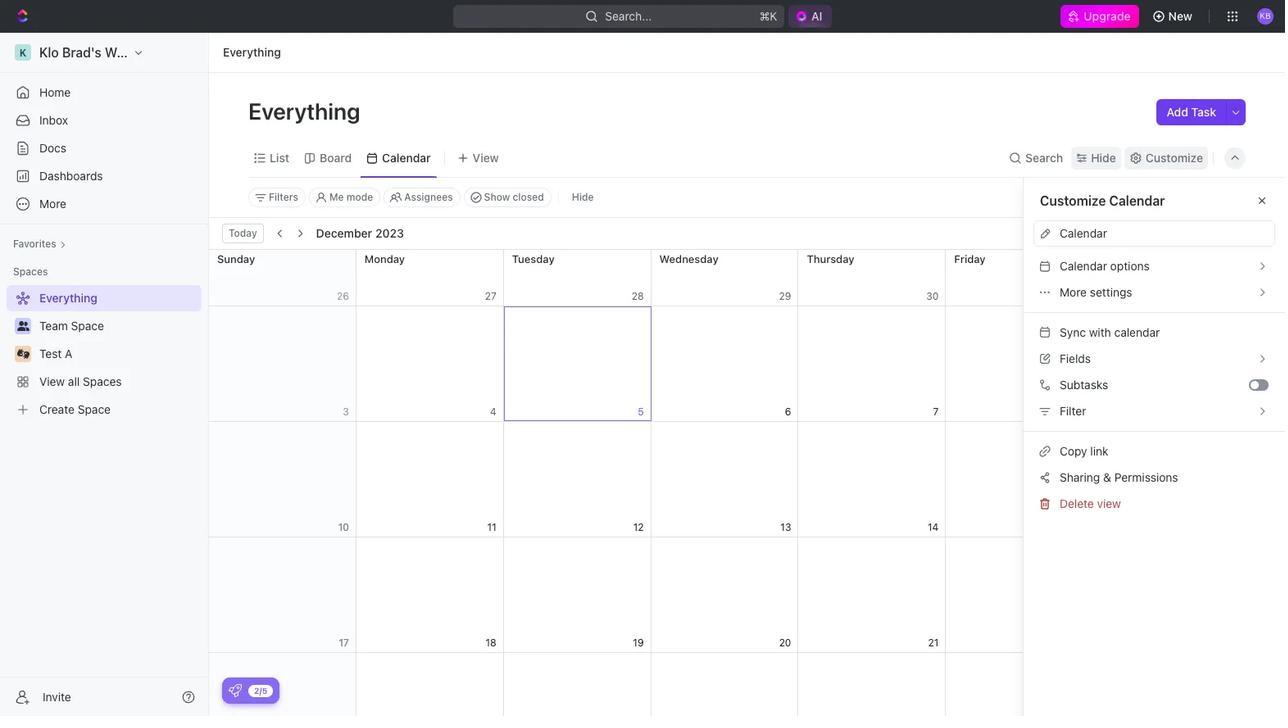 Task type: vqa. For each thing, say whether or not it's contained in the screenshot.
— text box to the middle
no



Task type: locate. For each thing, give the bounding box(es) containing it.
0 vertical spatial more
[[39, 197, 66, 211]]

more settings
[[1060, 285, 1133, 299]]

1 vertical spatial space
[[78, 403, 111, 417]]

calendar options
[[1060, 259, 1150, 273]]

view up show
[[473, 150, 499, 164]]

3 row from the top
[[209, 422, 1241, 538]]

0 horizontal spatial view
[[39, 375, 65, 389]]

0 horizontal spatial customize
[[1041, 194, 1107, 208]]

today button
[[222, 224, 264, 244]]

1 horizontal spatial more
[[1060, 285, 1087, 299]]

sunday
[[217, 253, 255, 266]]

2/5
[[254, 686, 268, 696]]

test a
[[39, 347, 72, 361]]

3
[[343, 405, 349, 418]]

board link
[[316, 146, 352, 169]]

spaces down favorites
[[13, 266, 48, 278]]

sharing & permissions button
[[1034, 465, 1276, 491]]

customize inside button
[[1146, 150, 1204, 164]]

grid
[[208, 166, 1241, 717]]

space inside create space link
[[78, 403, 111, 417]]

cell
[[1093, 538, 1241, 653], [1093, 654, 1241, 717]]

0 vertical spatial spaces
[[13, 266, 48, 278]]

view all spaces
[[39, 375, 122, 389]]

row containing 17
[[209, 538, 1241, 654]]

k
[[19, 46, 26, 59]]

1 vertical spatial customize
[[1041, 194, 1107, 208]]

2023
[[376, 226, 404, 240]]

sync with calendar link
[[1031, 320, 1279, 346]]

hide up 'customize calendar' on the top of page
[[1092, 150, 1117, 164]]

user group image
[[17, 321, 29, 331]]

home link
[[7, 80, 202, 106]]

customize for customize calendar
[[1041, 194, 1107, 208]]

brad's
[[62, 45, 102, 60]]

row
[[209, 166, 1241, 307], [209, 307, 1241, 422], [209, 422, 1241, 538], [209, 538, 1241, 654], [209, 654, 1241, 717]]

everything
[[223, 45, 281, 59], [248, 98, 365, 125], [39, 291, 97, 305]]

delete
[[1060, 497, 1094, 511]]

more inside dropdown button
[[39, 197, 66, 211]]

klo
[[39, 45, 59, 60]]

calendar inside "button"
[[1060, 259, 1108, 273]]

29
[[779, 290, 792, 302]]

add task button
[[1157, 99, 1227, 125]]

1 horizontal spatial everything link
[[219, 43, 285, 62]]

filter button
[[1024, 399, 1286, 425]]

13
[[781, 521, 792, 533]]

1 vertical spatial more
[[1060, 285, 1087, 299]]

1 row from the top
[[209, 166, 1241, 307]]

onboarding checklist button image
[[229, 685, 242, 698]]

test a link
[[39, 341, 198, 367]]

view left the all
[[39, 375, 65, 389]]

ai
[[811, 9, 822, 23]]

calendar down 'customize calendar' on the top of page
[[1060, 226, 1108, 240]]

19
[[633, 637, 644, 649]]

0 horizontal spatial spaces
[[13, 266, 48, 278]]

hide inside button
[[572, 191, 594, 203]]

space down view all spaces link
[[78, 403, 111, 417]]

1 vertical spatial view
[[39, 375, 65, 389]]

inbox
[[39, 113, 68, 127]]

view
[[1098, 497, 1122, 511]]

2 cell from the top
[[1093, 654, 1241, 717]]

1 vertical spatial hide
[[572, 191, 594, 203]]

27
[[485, 290, 497, 302]]

cell inside 'row'
[[1093, 538, 1241, 653]]

closed
[[513, 191, 544, 203]]

2 vertical spatial everything
[[39, 291, 97, 305]]

a
[[65, 347, 72, 361]]

view
[[473, 150, 499, 164], [39, 375, 65, 389]]

0 vertical spatial everything
[[223, 45, 281, 59]]

hide right the closed at the left
[[572, 191, 594, 203]]

tree
[[7, 285, 202, 423]]

friday
[[955, 253, 986, 266]]

fields
[[1060, 352, 1091, 366]]

calendar options button
[[1034, 253, 1276, 280]]

more
[[39, 197, 66, 211], [1060, 285, 1087, 299]]

onboarding checklist button element
[[229, 685, 242, 698]]

assignees
[[405, 191, 453, 203]]

monday
[[365, 253, 405, 266]]

row containing 26
[[209, 166, 1241, 307]]

0 vertical spatial hide
[[1092, 150, 1117, 164]]

assignees button
[[384, 188, 461, 207]]

customize up search tasks... text box
[[1146, 150, 1204, 164]]

0 vertical spatial everything link
[[219, 43, 285, 62]]

link
[[1091, 444, 1109, 458]]

0 horizontal spatial hide
[[572, 191, 594, 203]]

inbox link
[[7, 107, 202, 134]]

dashboards
[[39, 169, 103, 183]]

1 vertical spatial 6
[[785, 405, 792, 418]]

calendar
[[1115, 326, 1160, 339]]

more settings button
[[1034, 280, 1276, 306]]

december 2023
[[316, 226, 404, 240]]

calendar link
[[379, 146, 431, 169]]

0 vertical spatial customize
[[1146, 150, 1204, 164]]

customize calendar
[[1041, 194, 1166, 208]]

0 vertical spatial space
[[71, 319, 104, 333]]

more down dashboards on the left top of the page
[[39, 197, 66, 211]]

home
[[39, 85, 71, 99]]

sharing
[[1060, 471, 1101, 485]]

tree containing everything
[[7, 285, 202, 423]]

0 vertical spatial view
[[473, 150, 499, 164]]

klo brad's workspace
[[39, 45, 173, 60]]

view inside tree
[[39, 375, 65, 389]]

more left settings
[[1060, 285, 1087, 299]]

show closed
[[484, 191, 544, 203]]

1 vertical spatial spaces
[[83, 375, 122, 389]]

space for team space
[[71, 319, 104, 333]]

1 horizontal spatial spaces
[[83, 375, 122, 389]]

sidebar navigation
[[0, 33, 212, 717]]

0 vertical spatial cell
[[1093, 538, 1241, 653]]

hide
[[1092, 150, 1117, 164], [572, 191, 594, 203]]

1 vertical spatial cell
[[1093, 654, 1241, 717]]

0 horizontal spatial more
[[39, 197, 66, 211]]

1 horizontal spatial 6
[[1263, 352, 1275, 359]]

add
[[1167, 105, 1189, 119]]

hands asl interpreting image
[[17, 349, 29, 359]]

options
[[1111, 259, 1150, 273]]

space up a
[[71, 319, 104, 333]]

0 horizontal spatial everything link
[[7, 285, 198, 312]]

more inside button
[[1060, 285, 1087, 299]]

filters
[[269, 191, 298, 203]]

tree inside the sidebar navigation
[[7, 285, 202, 423]]

spaces
[[13, 266, 48, 278], [83, 375, 122, 389]]

everything inside tree
[[39, 291, 97, 305]]

1 horizontal spatial hide
[[1092, 150, 1117, 164]]

view inside button
[[473, 150, 499, 164]]

customize down hide dropdown button
[[1041, 194, 1107, 208]]

docs
[[39, 141, 66, 155]]

cell for 5th 'row'
[[1093, 654, 1241, 717]]

customize
[[1146, 150, 1204, 164], [1041, 194, 1107, 208]]

everything for the rightmost everything link
[[223, 45, 281, 59]]

1 horizontal spatial customize
[[1146, 150, 1204, 164]]

26
[[337, 290, 349, 302]]

10
[[338, 521, 349, 533]]

21
[[929, 637, 939, 649]]

1 horizontal spatial view
[[473, 150, 499, 164]]

1 cell from the top
[[1093, 538, 1241, 653]]

me mode button
[[309, 188, 381, 207]]

2 row from the top
[[209, 307, 1241, 422]]

4 row from the top
[[209, 538, 1241, 654]]

spaces up create space link
[[83, 375, 122, 389]]

klo brad's workspace, , element
[[15, 44, 31, 61]]

task
[[1192, 105, 1217, 119]]

kb button
[[1253, 3, 1279, 30]]

test
[[39, 347, 62, 361]]

calendar up more settings
[[1060, 259, 1108, 273]]

space inside team space link
[[71, 319, 104, 333]]

overdue
[[1263, 384, 1275, 427]]



Task type: describe. For each thing, give the bounding box(es) containing it.
everything for the bottom everything link
[[39, 291, 97, 305]]

more for more settings
[[1060, 285, 1087, 299]]

Search tasks... text field
[[1082, 185, 1246, 210]]

customize button
[[1125, 146, 1209, 169]]

0
[[1263, 427, 1275, 434]]

settings
[[1090, 285, 1133, 299]]

delete view
[[1060, 497, 1122, 511]]

sync
[[1060, 326, 1086, 339]]

row containing 10
[[209, 422, 1241, 538]]

kb
[[1261, 11, 1272, 21]]

fields button
[[1034, 346, 1276, 372]]

show
[[484, 191, 510, 203]]

copy link button
[[1034, 439, 1276, 465]]

filter button
[[1034, 399, 1276, 425]]

calendar up assignees button
[[382, 150, 431, 164]]

today
[[229, 227, 257, 239]]

list
[[270, 150, 289, 164]]

mode
[[347, 191, 373, 203]]

18
[[486, 637, 497, 649]]

permissions
[[1115, 471, 1179, 485]]

ai button
[[788, 5, 832, 28]]

1 vertical spatial everything link
[[7, 285, 198, 312]]

more for more
[[39, 197, 66, 211]]

view button
[[452, 139, 505, 177]]

search button
[[1005, 146, 1069, 169]]

view button
[[452, 146, 505, 169]]

tuesday
[[512, 253, 555, 266]]

invite
[[43, 690, 71, 704]]

search...
[[605, 9, 652, 23]]

20
[[779, 637, 792, 649]]

&
[[1104, 471, 1112, 485]]

create space link
[[7, 397, 198, 423]]

all
[[68, 375, 80, 389]]

create
[[39, 403, 75, 417]]

5 row from the top
[[209, 654, 1241, 717]]

12
[[634, 521, 644, 533]]

1 vertical spatial everything
[[248, 98, 365, 125]]

hide button
[[566, 188, 601, 207]]

favorites button
[[7, 235, 73, 254]]

copy link
[[1060, 444, 1109, 458]]

5
[[638, 405, 644, 418]]

customize for customize
[[1146, 150, 1204, 164]]

⌘k
[[760, 9, 778, 23]]

space for create space
[[78, 403, 111, 417]]

thursday
[[807, 253, 855, 266]]

7
[[934, 405, 939, 418]]

4
[[490, 405, 497, 418]]

view all spaces link
[[7, 369, 198, 395]]

upgrade
[[1084, 9, 1131, 23]]

workspace
[[105, 45, 173, 60]]

row containing 3
[[209, 307, 1241, 422]]

copy
[[1060, 444, 1088, 458]]

cell for 'row' containing 17
[[1093, 538, 1241, 653]]

subtasks button
[[1034, 372, 1250, 399]]

team space link
[[39, 313, 198, 339]]

17
[[339, 637, 349, 649]]

hide button
[[1072, 146, 1122, 169]]

11
[[488, 521, 497, 533]]

view for view
[[473, 150, 499, 164]]

new button
[[1146, 3, 1203, 30]]

with
[[1090, 326, 1112, 339]]

add task
[[1167, 105, 1217, 119]]

spaces inside tree
[[83, 375, 122, 389]]

calendar down customize button
[[1110, 194, 1166, 208]]

create space
[[39, 403, 111, 417]]

8
[[1080, 405, 1087, 418]]

upgrade link
[[1061, 5, 1139, 28]]

0 vertical spatial 6
[[1263, 352, 1275, 359]]

hide inside dropdown button
[[1092, 150, 1117, 164]]

filter
[[1060, 404, 1087, 418]]

december
[[316, 226, 372, 240]]

board
[[320, 150, 352, 164]]

30
[[927, 290, 939, 302]]

grid containing sunday
[[208, 166, 1241, 717]]

0 horizontal spatial 6
[[785, 405, 792, 418]]

view for view all spaces
[[39, 375, 65, 389]]

delete view button
[[1034, 491, 1276, 517]]

28
[[632, 290, 644, 302]]

saturday
[[1102, 253, 1148, 266]]

subtasks
[[1060, 378, 1109, 392]]

list link
[[266, 146, 289, 169]]

docs link
[[7, 135, 202, 162]]

me
[[330, 191, 344, 203]]

sharing & permissions
[[1060, 471, 1179, 485]]

dashboards link
[[7, 163, 202, 189]]



